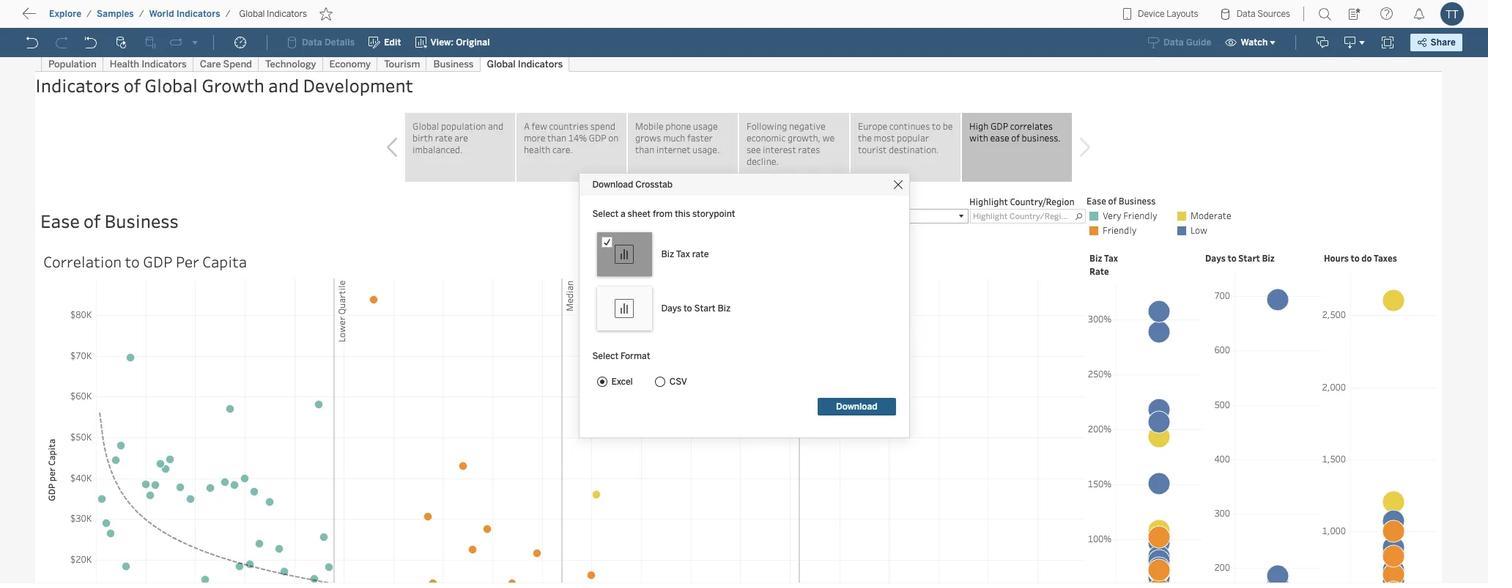 Task type: describe. For each thing, give the bounding box(es) containing it.
to
[[66, 11, 78, 25]]

samples link
[[96, 8, 135, 20]]

explore / samples / world indicators /
[[49, 9, 230, 19]]

2 indicators from the left
[[267, 9, 307, 19]]

1 / from the left
[[87, 9, 92, 19]]

world
[[149, 9, 174, 19]]

global
[[239, 9, 265, 19]]

1 indicators from the left
[[177, 9, 220, 19]]

explore link
[[48, 8, 82, 20]]

global indicators
[[239, 9, 307, 19]]

skip to content
[[38, 11, 126, 25]]

explore
[[49, 9, 81, 19]]



Task type: locate. For each thing, give the bounding box(es) containing it.
world indicators link
[[148, 8, 221, 20]]

indicators right world
[[177, 9, 220, 19]]

/ left "global"
[[225, 9, 230, 19]]

content
[[80, 11, 126, 25]]

indicators right "global"
[[267, 9, 307, 19]]

indicators
[[177, 9, 220, 19], [267, 9, 307, 19]]

/
[[87, 9, 92, 19], [139, 9, 144, 19], [225, 9, 230, 19]]

global indicators element
[[235, 9, 312, 19]]

2 horizontal spatial /
[[225, 9, 230, 19]]

1 horizontal spatial indicators
[[267, 9, 307, 19]]

1 horizontal spatial /
[[139, 9, 144, 19]]

skip
[[38, 11, 63, 25]]

0 horizontal spatial /
[[87, 9, 92, 19]]

0 horizontal spatial indicators
[[177, 9, 220, 19]]

3 / from the left
[[225, 9, 230, 19]]

/ left world
[[139, 9, 144, 19]]

2 / from the left
[[139, 9, 144, 19]]

/ right to
[[87, 9, 92, 19]]

skip to content link
[[35, 8, 149, 28]]

samples
[[97, 9, 134, 19]]



Task type: vqa. For each thing, say whether or not it's contained in the screenshot.
Tourism Inbound
no



